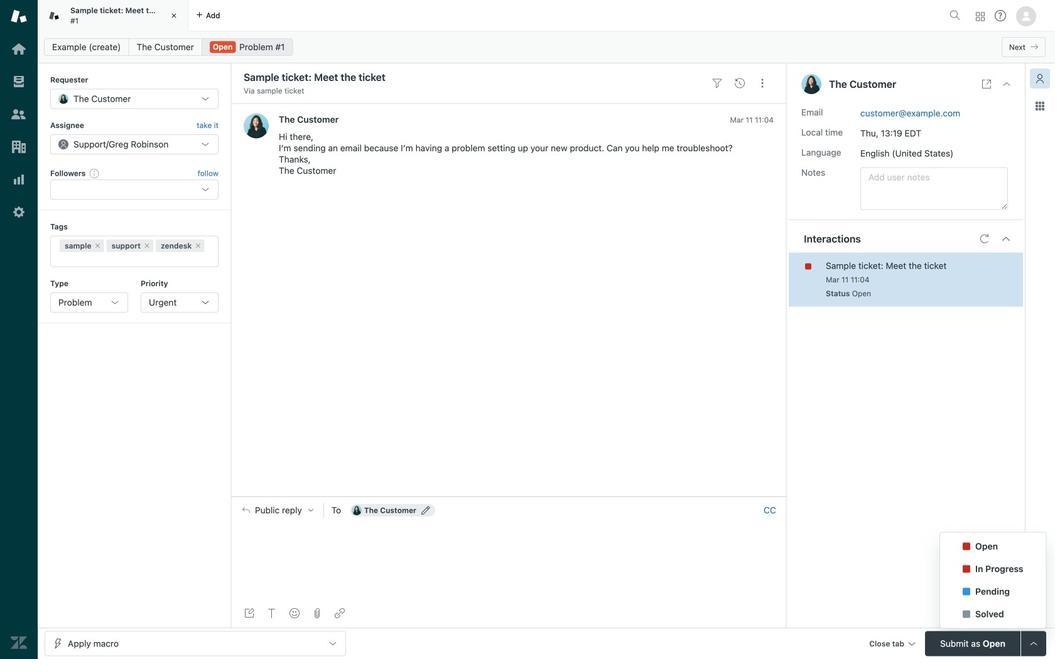Task type: locate. For each thing, give the bounding box(es) containing it.
close image
[[168, 9, 180, 22]]

Mar 11 11:04 text field
[[731, 116, 774, 124]]

zendesk support image
[[11, 8, 27, 25]]

customers image
[[11, 106, 27, 123]]

1 remove image from the left
[[94, 242, 102, 250]]

hide composer image
[[504, 492, 514, 502]]

tab
[[38, 0, 189, 31]]

organizations image
[[11, 139, 27, 155]]

Add user notes text field
[[861, 168, 1009, 210]]

Mar 11 11:04 text field
[[826, 276, 870, 284]]

format text image
[[267, 609, 277, 619]]

remove image
[[94, 242, 102, 250], [143, 242, 151, 250]]

2 remove image from the left
[[143, 242, 151, 250]]

1 horizontal spatial remove image
[[143, 242, 151, 250]]

zendesk products image
[[977, 12, 985, 21]]

reporting image
[[11, 172, 27, 188]]

main element
[[0, 0, 38, 660]]

edit user image
[[422, 507, 431, 515]]

tabs tab list
[[38, 0, 945, 31]]

get started image
[[11, 41, 27, 57]]

avatar image
[[244, 113, 269, 139]]

get help image
[[995, 10, 1007, 21]]

0 horizontal spatial remove image
[[94, 242, 102, 250]]



Task type: describe. For each thing, give the bounding box(es) containing it.
ticket actions image
[[758, 78, 768, 88]]

filter image
[[713, 78, 723, 88]]

add attachment image
[[312, 609, 322, 619]]

customer context image
[[1036, 74, 1046, 84]]

info on adding followers image
[[89, 168, 100, 178]]

views image
[[11, 74, 27, 90]]

apps image
[[1036, 101, 1046, 111]]

close image
[[1002, 79, 1012, 89]]

user image
[[802, 74, 822, 94]]

admin image
[[11, 204, 27, 221]]

Subject field
[[241, 70, 704, 85]]

remove image
[[194, 242, 202, 250]]

displays possible ticket submission types image
[[1029, 639, 1039, 650]]

draft mode image
[[244, 609, 255, 619]]

view more details image
[[982, 79, 992, 89]]

insert emojis image
[[290, 609, 300, 619]]

customer@example.com image
[[352, 506, 362, 516]]

secondary element
[[38, 35, 1056, 60]]

add link (cmd k) image
[[335, 609, 345, 619]]

zendesk image
[[11, 635, 27, 652]]

events image
[[735, 78, 745, 88]]



Task type: vqa. For each thing, say whether or not it's contained in the screenshot.
Hide panel views image
no



